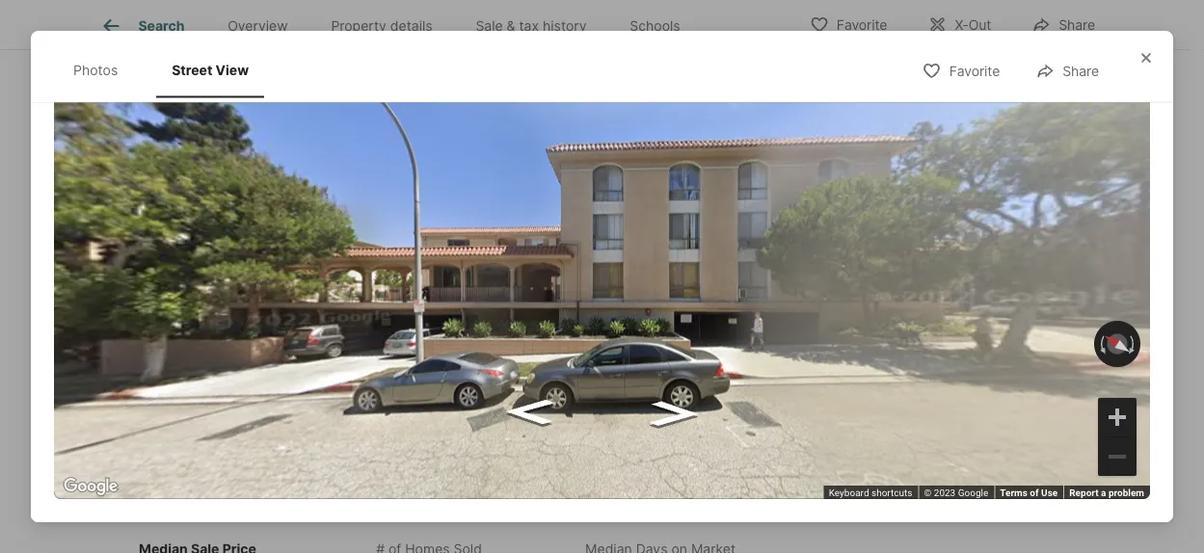 Task type: describe. For each thing, give the bounding box(es) containing it.
favorite for share
[[950, 63, 1000, 79]]

101.3% median sale-to-list
[[265, 367, 368, 403]]

0 vertical spatial share button
[[1016, 4, 1112, 44]]

property
[[331, 18, 387, 34]]

/
[[155, 389, 160, 403]]

for
[[378, 160, 409, 187]]

property details tab
[[310, 3, 454, 49]]

30 inside monday 30 oct
[[847, 129, 884, 163]]

sale & tax history
[[476, 18, 587, 34]]

#205
[[634, 160, 691, 187]]

1 horizontal spatial fox
[[273, 501, 299, 519]]

x-
[[955, 17, 969, 33]]

canterbury
[[474, 160, 598, 187]]

video
[[1037, 229, 1067, 243]]

in inside option
[[879, 229, 889, 243]]

month,
[[232, 3, 276, 19]]

tuesday
[[935, 113, 987, 127]]

overview tab
[[206, 3, 310, 49]]

median for 101.3%
[[265, 389, 305, 403]]

tour via video chat
[[990, 229, 1094, 243]]

sale-
[[309, 389, 336, 403]]

schools tab
[[608, 3, 702, 49]]

tuesday 31 oct
[[935, 113, 987, 179]]

report
[[1070, 488, 1099, 499]]

3 tab from the left
[[545, 526, 776, 554]]

schools
[[630, 18, 681, 34]]

search link
[[100, 14, 185, 38]]

est.
[[132, 3, 156, 19]]

(503)
[[976, 478, 1019, 497]]

days
[[309, 337, 335, 351]]

wednesday 1 nov
[[1021, 113, 1092, 179]]

start an offer button
[[810, 402, 1112, 448]]

2 tab from the left
[[313, 526, 545, 554]]

x-out
[[955, 17, 992, 33]]

$649k
[[101, 315, 153, 333]]

homes for 14
[[472, 337, 509, 351]]

use
[[1042, 488, 1058, 499]]

nov
[[1044, 165, 1069, 179]]

tab list for x-out
[[78, 0, 718, 49]]

this
[[896, 69, 937, 96]]

insights
[[285, 160, 373, 187]]

dr
[[603, 160, 628, 187]]

street view
[[172, 62, 249, 78]]

on inside button
[[323, 3, 339, 19]]

keyboard shortcuts button
[[829, 487, 913, 500]]

it's free, cancel anytime
[[810, 332, 940, 346]]

0 horizontal spatial in
[[255, 501, 269, 519]]

history
[[543, 18, 587, 34]]

1
[[1050, 129, 1063, 163]]

problem
[[1109, 488, 1145, 499]]

google image
[[59, 474, 122, 500]]

a for report
[[1101, 488, 1107, 499]]

real
[[78, 160, 125, 187]]

$513
[[101, 367, 139, 385]]

terms of use link
[[1000, 488, 1058, 499]]

tax
[[519, 18, 539, 34]]

est. $3,681 per month, based on comparable rentals
[[132, 3, 465, 19]]

previous image
[[802, 131, 833, 162]]

6199
[[414, 160, 468, 187]]

image image
[[607, 241, 780, 426]]

overview
[[228, 18, 288, 34]]

condo sales (last 30 days)
[[78, 215, 279, 234]]

days)
[[237, 215, 279, 234]]

based
[[280, 3, 319, 19]]

© 2023 google
[[924, 488, 989, 499]]

person
[[892, 229, 932, 243]]

$649k median list price
[[101, 315, 191, 351]]

fox hills neighborhood
[[101, 266, 263, 285]]

list box containing tour in person
[[810, 211, 1112, 261]]

ft.
[[182, 389, 194, 403]]

condos/co-
[[78, 501, 171, 519]]

(last
[[175, 215, 209, 234]]

street
[[172, 62, 212, 78]]

14 # listed homes
[[429, 315, 509, 351]]

real estate market insights for 6199 canterbury dr #205
[[78, 160, 691, 187]]

0 vertical spatial share
[[1059, 17, 1096, 33]]

or
[[950, 365, 972, 384]]

schedule tour button
[[810, 277, 1112, 323]]

carousel group
[[70, 236, 803, 452]]

(503) 396-4197
[[976, 478, 1098, 497]]

(503) 396-4197 link
[[976, 478, 1098, 497]]

$3,681
[[160, 3, 203, 19]]

start
[[912, 416, 949, 434]]

14
[[429, 315, 447, 333]]

1 tab from the left
[[82, 526, 313, 554]]

shortcuts
[[872, 488, 913, 499]]

price
[[164, 337, 191, 351]]

details
[[390, 18, 433, 34]]

ops
[[171, 501, 199, 519]]

a for ask
[[862, 478, 871, 497]]

slide 2 dot image
[[421, 447, 427, 452]]

start an offer
[[912, 416, 1010, 434]]

$513 median $ / sq. ft.
[[101, 367, 194, 403]]

slide 3 dot image
[[431, 447, 437, 452]]

tour in person
[[850, 229, 932, 243]]

tour in person option
[[810, 211, 951, 261]]

fox inside carousel group
[[101, 266, 128, 285]]

property details
[[331, 18, 433, 34]]

tour for schedule
[[982, 290, 1013, 309]]

4197
[[1061, 478, 1098, 497]]

sale & tax history tab
[[454, 3, 608, 49]]



Task type: locate. For each thing, give the bounding box(es) containing it.
fox hills link
[[101, 264, 172, 288]]

list right sale-
[[352, 389, 368, 403]]

median inside $513 median $ / sq. ft.
[[101, 389, 142, 403]]

1 horizontal spatial list
[[352, 389, 368, 403]]

favorite up go
[[837, 17, 888, 33]]

estate
[[130, 160, 199, 187]]

35 median days on mkt.
[[265, 315, 379, 351]]

homes for 3
[[466, 389, 502, 403]]

on inside 35 median days on mkt.
[[338, 337, 352, 351]]

favorite button for share
[[906, 50, 1017, 90]]

tour for tour in person
[[850, 229, 876, 243]]

0 vertical spatial in
[[879, 229, 889, 243]]

slide 1 dot image
[[412, 447, 418, 452]]

median inside the $649k median list price
[[101, 337, 142, 351]]

tab list inside dialog
[[54, 42, 284, 98]]

cancel
[[857, 332, 893, 346]]

# for 3
[[429, 389, 436, 403]]

median inside 101.3% median sale-to-list
[[265, 389, 305, 403]]

chat
[[1070, 229, 1094, 243]]

30
[[847, 129, 884, 163], [213, 215, 233, 234]]

0 vertical spatial favorite button
[[793, 4, 904, 44]]

neighborhood
[[172, 268, 263, 285]]

oct inside monday 30 oct
[[853, 165, 878, 179]]

0 horizontal spatial favorite button
[[793, 4, 904, 44]]

x-out button
[[912, 4, 1008, 44]]

31
[[945, 129, 977, 163]]

tour via video chat option
[[951, 211, 1112, 261]]

of
[[1030, 488, 1039, 499]]

list left price
[[145, 337, 161, 351]]

on right based
[[323, 3, 339, 19]]

0 vertical spatial 30
[[847, 129, 884, 163]]

share button inside dialog
[[1020, 50, 1116, 90]]

1 vertical spatial favorite
[[950, 63, 1000, 79]]

out
[[969, 17, 992, 33]]

1 vertical spatial share button
[[1020, 50, 1116, 90]]

median down $513
[[101, 389, 142, 403]]

homes right the sold
[[466, 389, 502, 403]]

1 oct from the left
[[853, 165, 878, 179]]

0 vertical spatial list
[[145, 337, 161, 351]]

list box
[[810, 211, 1112, 261]]

monday 30 oct
[[840, 113, 891, 179]]

homes inside 14 # listed homes
[[472, 337, 509, 351]]

1 vertical spatial #
[[429, 389, 436, 403]]

dialog
[[31, 31, 1174, 523]]

to-
[[336, 389, 352, 403]]

1 vertical spatial fox
[[273, 501, 299, 519]]

0 vertical spatial #
[[429, 337, 436, 351]]

tour right schedule
[[982, 290, 1013, 309]]

1 vertical spatial hills
[[303, 501, 335, 519]]

median inside 35 median days on mkt.
[[265, 337, 305, 351]]

# left the sold
[[429, 389, 436, 403]]

listed
[[440, 337, 469, 351]]

1 horizontal spatial favorite
[[950, 63, 1000, 79]]

list inside the $649k median list price
[[145, 337, 161, 351]]

hills right trends at the bottom left of page
[[303, 501, 335, 519]]

street view tab
[[156, 46, 264, 94]]

offer
[[974, 416, 1010, 434]]

hills
[[131, 266, 164, 285], [303, 501, 335, 519]]

# for 14
[[429, 337, 436, 351]]

0 vertical spatial homes
[[472, 337, 509, 351]]

homes inside 3 # sold homes
[[466, 389, 502, 403]]

0 horizontal spatial hills
[[131, 266, 164, 285]]

per
[[207, 3, 228, 19]]

0 vertical spatial hills
[[131, 266, 164, 285]]

a
[[862, 478, 871, 497], [1101, 488, 1107, 499]]

1 horizontal spatial hills
[[303, 501, 335, 519]]

1 horizontal spatial in
[[879, 229, 889, 243]]

median down 35 on the bottom left
[[265, 337, 305, 351]]

slide 4 dot image
[[441, 447, 446, 452]]

keyboard
[[829, 488, 869, 499]]

tour for go
[[846, 69, 891, 96]]

tab list containing search
[[78, 0, 718, 49]]

2 oct from the left
[[949, 165, 973, 179]]

fox up $649k
[[101, 266, 128, 285]]

1 vertical spatial homes
[[466, 389, 502, 403]]

30 right (last
[[213, 215, 233, 234]]

oct
[[853, 165, 878, 179], [949, 165, 973, 179]]

oct for 31
[[949, 165, 973, 179]]

0 horizontal spatial 30
[[213, 215, 233, 234]]

1 # from the top
[[429, 337, 436, 351]]

next image
[[1089, 131, 1120, 162]]

1 horizontal spatial tour
[[990, 229, 1014, 243]]

on
[[323, 3, 339, 19], [338, 337, 352, 351]]

share button
[[1016, 4, 1112, 44], [1020, 50, 1116, 90]]

tab
[[82, 526, 313, 554], [313, 526, 545, 554], [545, 526, 776, 554]]

hills down sales
[[131, 266, 164, 285]]

1 horizontal spatial oct
[[949, 165, 973, 179]]

favorite button down x-
[[906, 50, 1017, 90]]

in right trends at the bottom left of page
[[255, 501, 269, 519]]

1 vertical spatial list
[[352, 389, 368, 403]]

google
[[958, 488, 989, 499]]

median down $649k
[[101, 337, 142, 351]]

101.3%
[[265, 367, 318, 385]]

oct for 30
[[853, 165, 878, 179]]

0 horizontal spatial a
[[862, 478, 871, 497]]

median for 35
[[265, 337, 305, 351]]

1 vertical spatial favorite button
[[906, 50, 1017, 90]]

go tour this home
[[810, 69, 1003, 96]]

1 horizontal spatial 30
[[847, 129, 884, 163]]

dialog containing photos
[[31, 31, 1174, 523]]

# inside 3 # sold homes
[[429, 389, 436, 403]]

favorite down 'x-out'
[[950, 63, 1000, 79]]

ask
[[829, 478, 858, 497]]

# inside 14 # listed homes
[[429, 337, 436, 351]]

median for $649k
[[101, 337, 142, 351]]

0 horizontal spatial tour
[[846, 69, 891, 96]]

1 vertical spatial tour
[[982, 290, 1013, 309]]

on left mkt.
[[338, 337, 352, 351]]

mkt.
[[355, 337, 379, 351]]

sales
[[132, 215, 171, 234]]

2 # from the top
[[429, 389, 436, 403]]

terms
[[1000, 488, 1028, 499]]

1 vertical spatial on
[[338, 337, 352, 351]]

tour left person
[[850, 229, 876, 243]]

tour
[[846, 69, 891, 96], [982, 290, 1013, 309]]

list
[[145, 337, 161, 351], [352, 389, 368, 403]]

0 horizontal spatial tour
[[850, 229, 876, 243]]

35
[[265, 315, 285, 333]]

median for $513
[[101, 389, 142, 403]]

oct inside tuesday 31 oct
[[949, 165, 973, 179]]

0 horizontal spatial oct
[[853, 165, 878, 179]]

keyboard shortcuts
[[829, 488, 913, 499]]

in left person
[[879, 229, 889, 243]]

home
[[942, 69, 1003, 96]]

&
[[507, 18, 516, 34]]

free,
[[829, 332, 854, 346]]

share
[[1059, 17, 1096, 33], [1063, 63, 1099, 79]]

list inside 101.3% median sale-to-list
[[352, 389, 368, 403]]

1 vertical spatial share
[[1063, 63, 1099, 79]]

0 vertical spatial fox
[[101, 266, 128, 285]]

terms of use
[[1000, 488, 1058, 499]]

homes right listed
[[472, 337, 509, 351]]

1 horizontal spatial favorite button
[[906, 50, 1017, 90]]

favorite for x-out
[[837, 17, 888, 33]]

0 vertical spatial favorite
[[837, 17, 888, 33]]

0 horizontal spatial list
[[145, 337, 161, 351]]

396-
[[1023, 478, 1061, 497]]

photos tab
[[58, 46, 133, 94]]

#
[[429, 337, 436, 351], [429, 389, 436, 403]]

# down 14
[[429, 337, 436, 351]]

share button right out
[[1016, 4, 1112, 44]]

sale
[[476, 18, 503, 34]]

oct down monday
[[853, 165, 878, 179]]

median down 101.3%
[[265, 389, 305, 403]]

ask a question link
[[829, 478, 941, 497]]

favorite button for x-out
[[793, 4, 904, 44]]

1 tour from the left
[[850, 229, 876, 243]]

market
[[204, 160, 280, 187]]

1 horizontal spatial tour
[[982, 290, 1013, 309]]

ask a question
[[829, 478, 941, 497]]

tour inside button
[[982, 290, 1013, 309]]

$
[[145, 389, 152, 403]]

oct down 31
[[949, 165, 973, 179]]

view
[[216, 62, 249, 78]]

favorite button up go
[[793, 4, 904, 44]]

report a problem
[[1070, 488, 1145, 499]]

0 vertical spatial on
[[323, 3, 339, 19]]

fox
[[101, 266, 128, 285], [273, 501, 299, 519]]

search
[[138, 18, 185, 34]]

tab list
[[78, 0, 718, 49], [54, 42, 284, 98], [78, 522, 780, 554]]

tour for tour via video chat
[[990, 229, 1014, 243]]

1 horizontal spatial a
[[1101, 488, 1107, 499]]

hills inside carousel group
[[131, 266, 164, 285]]

it's
[[810, 332, 826, 346]]

2 tour from the left
[[990, 229, 1014, 243]]

tour left via at the right
[[990, 229, 1014, 243]]

0 horizontal spatial favorite
[[837, 17, 888, 33]]

tour up monday
[[846, 69, 891, 96]]

condos/co-ops trends in fox hills
[[78, 501, 335, 519]]

tab list containing photos
[[54, 42, 284, 98]]

est. $3,681 per month, based on comparable rentals button
[[78, 0, 649, 36]]

1 vertical spatial in
[[255, 501, 269, 519]]

0 horizontal spatial fox
[[101, 266, 128, 285]]

monday
[[840, 113, 891, 127]]

sq.
[[163, 389, 179, 403]]

anytime
[[896, 332, 940, 346]]

schedule
[[909, 290, 979, 309]]

None button
[[822, 102, 909, 191], [917, 102, 1005, 191], [1013, 102, 1100, 191], [822, 102, 909, 191], [917, 102, 1005, 191], [1013, 102, 1100, 191]]

tab list for share
[[54, 42, 284, 98]]

30 down monday
[[847, 129, 884, 163]]

0 vertical spatial tour
[[846, 69, 891, 96]]

share button up wednesday
[[1020, 50, 1116, 90]]

fox right trends at the bottom left of page
[[273, 501, 299, 519]]

next image
[[772, 318, 803, 349]]

1 vertical spatial 30
[[213, 215, 233, 234]]

2023
[[934, 488, 956, 499]]

in
[[879, 229, 889, 243], [255, 501, 269, 519]]

3 # sold homes
[[429, 367, 502, 403]]



Task type: vqa. For each thing, say whether or not it's contained in the screenshot.


